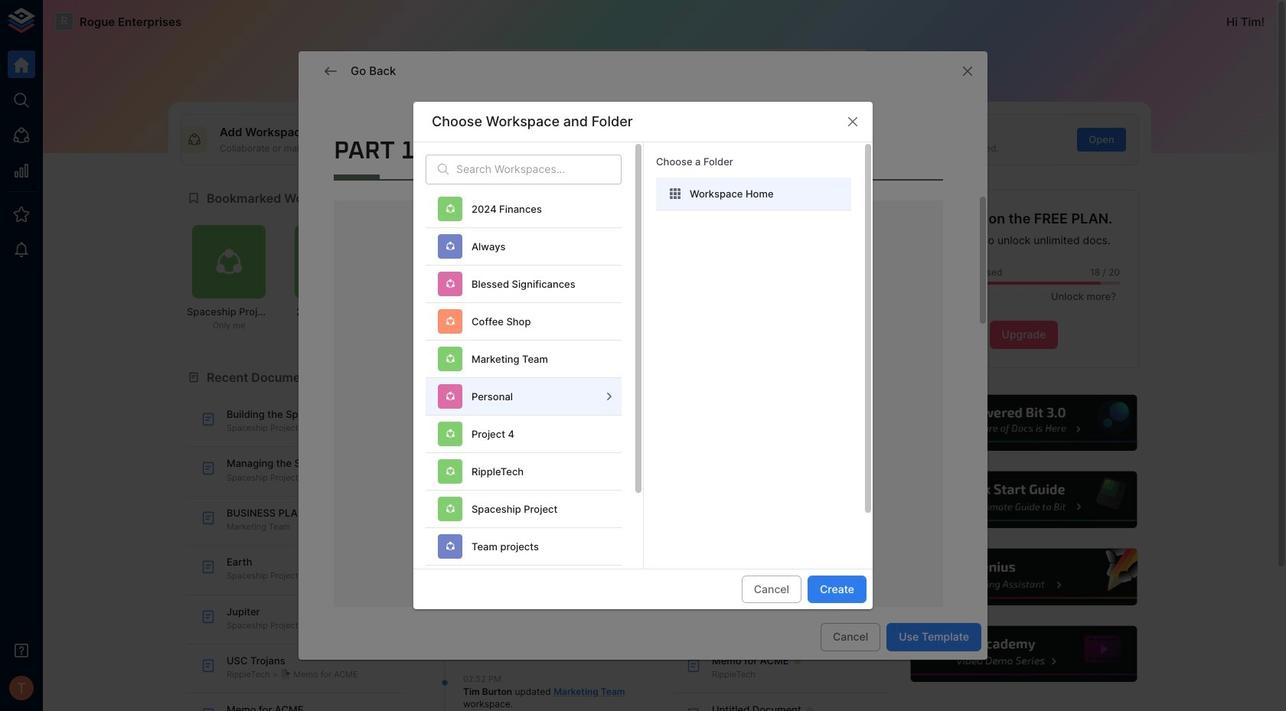 Task type: locate. For each thing, give the bounding box(es) containing it.
dialog
[[299, 51, 988, 660], [414, 101, 873, 647]]

Search Workspaces... text field
[[456, 154, 622, 184]]

4 help image from the top
[[909, 624, 1139, 685]]

3 help image from the top
[[909, 547, 1139, 608]]

1 help image from the top
[[909, 393, 1139, 453]]

help image
[[909, 393, 1139, 453], [909, 470, 1139, 531], [909, 547, 1139, 608], [909, 624, 1139, 685]]



Task type: describe. For each thing, give the bounding box(es) containing it.
2 help image from the top
[[909, 470, 1139, 531]]



Task type: vqa. For each thing, say whether or not it's contained in the screenshot.
Search Workspaces... Text Field
yes



